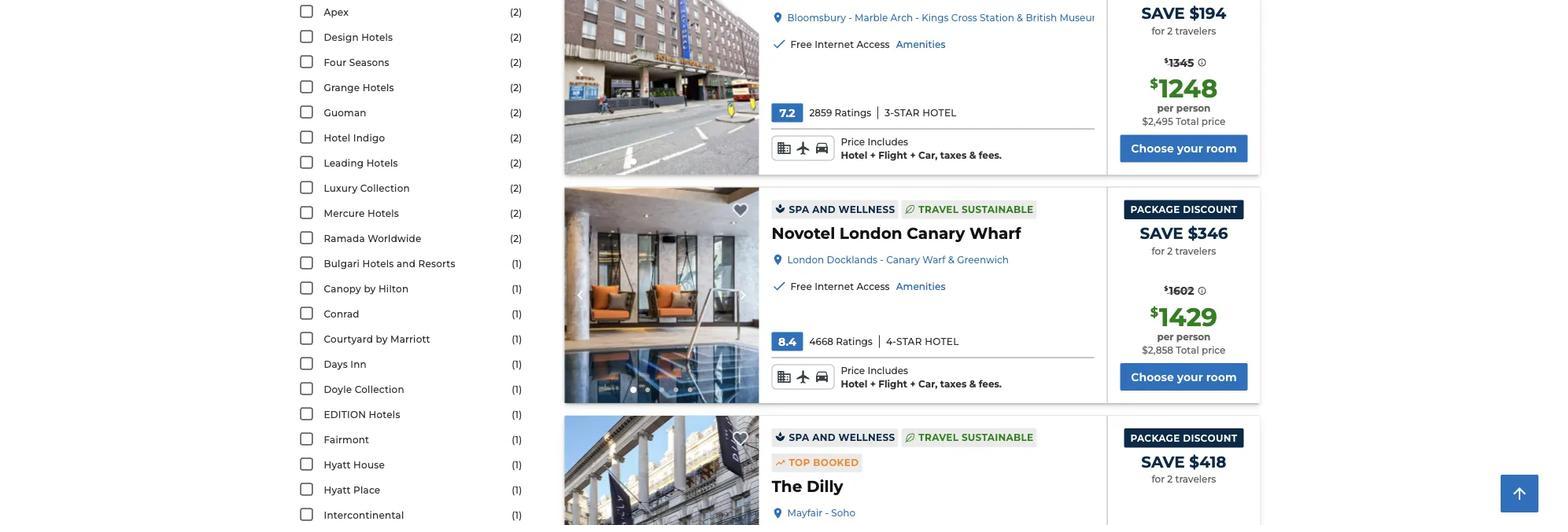 Task type: describe. For each thing, give the bounding box(es) containing it.
sustainable for the dilly
[[962, 433, 1034, 444]]

hotels for mercure
[[368, 208, 399, 219]]

leading hotels
[[324, 157, 398, 169]]

4668
[[810, 336, 834, 348]]

- left soho
[[825, 508, 829, 520]]

person for 1429
[[1177, 332, 1211, 343]]

four
[[324, 57, 347, 68]]

$ for 1345
[[1165, 57, 1169, 64]]

taxes for 1248
[[941, 150, 967, 161]]

$346
[[1188, 224, 1229, 243]]

star for 1248
[[894, 107, 920, 119]]

$2,495
[[1143, 116, 1174, 128]]

- left marble
[[849, 12, 852, 23]]

free for london docklands - canary warf & greenwich
[[791, 281, 812, 292]]

conrad
[[324, 309, 360, 320]]

(2) for four seasons
[[510, 57, 522, 68]]

mercure hotels
[[324, 208, 399, 219]]

free internet access amenities for marble
[[791, 38, 946, 50]]

(2) for leading hotels
[[510, 157, 522, 169]]

1248
[[1159, 73, 1218, 104]]

top booked
[[789, 458, 859, 469]]

spa for novotel
[[789, 204, 810, 215]]

(2) for design hotels
[[510, 31, 522, 43]]

- right arch at right top
[[916, 12, 919, 23]]

total for 1429
[[1176, 345, 1200, 356]]

novotel
[[772, 223, 835, 243]]

(1) for intercontinental
[[512, 510, 522, 522]]

free internet access amenities for -
[[791, 281, 946, 292]]

apex
[[324, 6, 349, 18]]

2 for $346
[[1168, 246, 1173, 257]]

greenwich
[[957, 254, 1009, 266]]

go to image #1 image for 1429
[[631, 387, 637, 394]]

mayfair - soho
[[788, 508, 856, 520]]

mayfair
[[788, 508, 823, 520]]

guoman
[[324, 107, 367, 118]]

1 vertical spatial canary
[[887, 254, 920, 266]]

for for save $418
[[1152, 475, 1165, 486]]

british
[[1026, 12, 1058, 23]]

mercure
[[324, 208, 365, 219]]

save for save $346
[[1140, 224, 1184, 243]]

(1) for hyatt house
[[512, 460, 522, 471]]

package discount for $346
[[1131, 204, 1238, 216]]

spa for the
[[789, 433, 810, 444]]

1345
[[1170, 56, 1195, 69]]

cross
[[952, 12, 978, 23]]

collection for doyle collection
[[355, 384, 405, 396]]

$ for 1429
[[1151, 305, 1159, 320]]

marriott
[[390, 334, 430, 345]]

$2,858
[[1143, 345, 1174, 356]]

go to image #3 image for 1429
[[660, 388, 664, 393]]

london docklands - canary warf & greenwich
[[788, 254, 1009, 266]]

per for 1429
[[1158, 332, 1174, 343]]

grange
[[324, 82, 360, 93]]

swimming pool image
[[565, 188, 759, 404]]

(1) for hyatt place
[[512, 485, 522, 496]]

fees. for 1429
[[979, 379, 1002, 390]]

3-
[[885, 107, 894, 119]]

canopy by hilton
[[324, 283, 409, 295]]

fees. for 1248
[[979, 150, 1002, 161]]

amenities for warf
[[897, 281, 946, 292]]

your for 1248
[[1178, 142, 1204, 155]]

7.2
[[780, 106, 796, 120]]

1 horizontal spatial london
[[840, 223, 903, 243]]

station
[[980, 12, 1015, 23]]

for 2 travelers for $418
[[1152, 475, 1217, 486]]

ramada
[[324, 233, 365, 244]]

internet for bloomsbury
[[815, 38, 854, 50]]

arch
[[891, 12, 913, 23]]

hotel up leading
[[324, 132, 351, 144]]

$418
[[1190, 453, 1227, 472]]

3-star hotel
[[885, 107, 957, 119]]

hotel right 4-
[[925, 336, 959, 348]]

package discount for $418
[[1131, 433, 1238, 444]]

taxes for 1429
[[941, 379, 967, 390]]

go to image #4 image for 1248
[[674, 159, 679, 164]]

edition hotels
[[324, 409, 400, 421]]

the
[[772, 477, 803, 497]]

days
[[324, 359, 348, 370]]

$ 1248 per person $2,495 total price
[[1143, 73, 1226, 128]]

dilly
[[807, 477, 844, 497]]

warf
[[923, 254, 946, 266]]

your for 1429
[[1178, 371, 1204, 384]]

doyle
[[324, 384, 352, 396]]

save $418
[[1142, 453, 1227, 472]]

2 inside 'save $194 for 2 travelers'
[[1168, 25, 1173, 37]]

save $194 for 2 travelers
[[1142, 4, 1227, 37]]

choose your room button for 1248
[[1121, 135, 1248, 162]]

ratings for 1429
[[836, 336, 873, 348]]

(2) for hotel indigo
[[510, 132, 522, 144]]

seasons
[[349, 57, 390, 68]]

design
[[324, 31, 359, 43]]

hotel down 2859 ratings
[[841, 150, 868, 161]]

by for courtyard
[[376, 334, 388, 345]]

top
[[789, 458, 811, 469]]

courtyard by marriott
[[324, 334, 430, 345]]

go to image #1 image for 1248
[[631, 159, 637, 165]]

bloomsbury - marble arch - kings cross station & british museum
[[788, 12, 1102, 23]]

photo carousel region for 1429
[[565, 188, 759, 404]]

$ for 1602
[[1165, 285, 1169, 293]]

total for 1248
[[1176, 116, 1199, 128]]

travelers for $346
[[1176, 246, 1217, 257]]

go to image #3 image for 1248
[[660, 159, 664, 164]]

intercontinental
[[324, 510, 404, 522]]

+ down 2859 ratings
[[870, 150, 876, 161]]

bulgari hotels and resorts
[[324, 258, 456, 270]]

package for save $346
[[1131, 204, 1181, 216]]

fairmont
[[324, 435, 369, 446]]

car, for 1248
[[919, 150, 938, 161]]

go to image #2 image for 1248
[[646, 159, 650, 164]]

car, for 1429
[[919, 379, 938, 390]]

1429
[[1160, 302, 1218, 333]]

4668 ratings
[[810, 336, 873, 348]]

novotel london canary wharf element
[[772, 222, 1022, 244]]

1602
[[1169, 285, 1195, 298]]

hotels for design
[[362, 31, 393, 43]]

booked
[[813, 458, 859, 469]]

choose your room for 1248
[[1131, 142, 1237, 155]]

bulgari
[[324, 258, 360, 270]]

choose for 1429
[[1131, 371, 1174, 384]]

hyatt place
[[324, 485, 381, 496]]

four seasons
[[324, 57, 390, 68]]

spa and wellness for dilly
[[789, 433, 895, 444]]

collection for luxury collection
[[360, 183, 410, 194]]

2 for $418
[[1168, 475, 1173, 486]]

hotel indigo
[[324, 132, 385, 144]]

doyle collection
[[324, 384, 405, 396]]

leading
[[324, 157, 364, 169]]

hotels for edition
[[369, 409, 400, 421]]

$ 1345
[[1165, 56, 1195, 69]]

room for 1248
[[1207, 142, 1237, 155]]

$ 1429 per person $2,858 total price
[[1143, 302, 1226, 356]]

go to image #2 image for 1429
[[646, 388, 650, 393]]

spa and wellness for london
[[789, 204, 895, 215]]

price for 1429
[[841, 366, 865, 377]]

choose your room button for 1429
[[1121, 364, 1248, 391]]

indigo
[[353, 132, 385, 144]]

docklands
[[827, 254, 878, 266]]

edition
[[324, 409, 366, 421]]

courtyard
[[324, 334, 373, 345]]

$ 1602
[[1165, 285, 1195, 298]]



Task type: vqa. For each thing, say whether or not it's contained in the screenshot.
first fees. from the top
yes



Task type: locate. For each thing, give the bounding box(es) containing it.
1 room from the top
[[1207, 142, 1237, 155]]

(1) for days inn
[[512, 359, 522, 370]]

flight for 1429
[[879, 379, 908, 390]]

price
[[1202, 116, 1226, 128], [1202, 345, 1226, 356]]

0 vertical spatial choose
[[1131, 142, 1174, 155]]

7 (1) from the top
[[512, 409, 522, 421]]

1 vertical spatial free internet access amenities
[[791, 281, 946, 292]]

(2) for ramada worldwide
[[510, 233, 522, 244]]

2 travel from the top
[[919, 433, 959, 444]]

1 vertical spatial spa
[[789, 433, 810, 444]]

discount up the $346
[[1183, 204, 1238, 216]]

spa and wellness up 'booked'
[[789, 433, 895, 444]]

amenities
[[897, 38, 946, 50], [897, 281, 946, 292]]

sustainable
[[962, 204, 1034, 215], [962, 433, 1034, 444]]

2 price from the top
[[1202, 345, 1226, 356]]

person inside $ 1429 per person $2,858 total price
[[1177, 332, 1211, 343]]

5 (1) from the top
[[512, 359, 522, 370]]

travelers down 'save $418'
[[1176, 475, 1217, 486]]

2 choose your room from the top
[[1131, 371, 1237, 384]]

0 vertical spatial amenities
[[897, 38, 946, 50]]

+ down 4-star hotel
[[910, 379, 916, 390]]

1 vertical spatial and
[[397, 258, 416, 270]]

2 for from the top
[[1152, 246, 1165, 257]]

$ left 1429
[[1151, 305, 1159, 320]]

access
[[857, 38, 890, 50], [857, 281, 890, 292]]

price for 1248
[[841, 137, 865, 148]]

1 (1) from the top
[[512, 258, 522, 270]]

price
[[841, 137, 865, 148], [841, 366, 865, 377]]

1 for from the top
[[1152, 25, 1165, 37]]

2 fees. from the top
[[979, 379, 1002, 390]]

internet down 'docklands'
[[815, 281, 854, 292]]

free internet access amenities down marble
[[791, 38, 946, 50]]

sign in to save image
[[733, 0, 749, 2]]

choose down $2,495
[[1131, 142, 1174, 155]]

1 vertical spatial room
[[1207, 371, 1237, 384]]

0 vertical spatial canary
[[907, 223, 965, 243]]

1 sustainable from the top
[[962, 204, 1034, 215]]

2 up $ 1345
[[1168, 25, 1173, 37]]

total right $2,858
[[1176, 345, 1200, 356]]

soho
[[832, 508, 856, 520]]

taxes down 4-star hotel
[[941, 379, 967, 390]]

wellness for london
[[839, 204, 895, 215]]

bloomsbury
[[788, 12, 846, 23]]

hotels for bulgari
[[363, 258, 394, 270]]

(2) for mercure hotels
[[510, 208, 522, 219]]

spa and wellness
[[789, 204, 895, 215], [789, 433, 895, 444]]

(1) for canopy by hilton
[[512, 283, 522, 295]]

2 flight from the top
[[879, 379, 908, 390]]

2 includes from the top
[[868, 366, 909, 377]]

1 vertical spatial choose your room button
[[1121, 364, 1248, 391]]

and up novotel
[[813, 204, 836, 215]]

per inside $ 1248 per person $2,495 total price
[[1158, 103, 1174, 114]]

0 vertical spatial access
[[857, 38, 890, 50]]

access down 'docklands'
[[857, 281, 890, 292]]

4-star hotel
[[886, 336, 959, 348]]

person for 1248
[[1177, 103, 1211, 114]]

1 spa from the top
[[789, 204, 810, 215]]

museum
[[1060, 12, 1102, 23]]

1 price includes hotel + flight + car, taxes & fees. from the top
[[841, 137, 1002, 161]]

1 amenities from the top
[[897, 38, 946, 50]]

free internet access amenities
[[791, 38, 946, 50], [791, 281, 946, 292]]

total inside $ 1248 per person $2,495 total price
[[1176, 116, 1199, 128]]

3 for from the top
[[1152, 475, 1165, 486]]

- right 'docklands'
[[880, 254, 884, 266]]

1 vertical spatial hyatt
[[324, 485, 351, 496]]

2 choose your room button from the top
[[1121, 364, 1248, 391]]

choose your room button down $2,858
[[1121, 364, 1248, 391]]

the dilly element
[[772, 476, 844, 498]]

canary down novotel london canary wharf element
[[887, 254, 920, 266]]

fees.
[[979, 150, 1002, 161], [979, 379, 1002, 390]]

grange hotels
[[324, 82, 394, 93]]

$ left 1345
[[1165, 57, 1169, 64]]

collection up edition hotels
[[355, 384, 405, 396]]

6 (1) from the top
[[512, 384, 522, 396]]

6 (2) from the top
[[510, 132, 522, 144]]

price down 1248
[[1202, 116, 1226, 128]]

8 (1) from the top
[[512, 435, 522, 446]]

hyatt
[[324, 460, 351, 471], [324, 485, 351, 496]]

0 vertical spatial go to image #3 image
[[660, 159, 664, 164]]

2 for 2 travelers from the top
[[1152, 475, 1217, 486]]

and for novotel
[[813, 204, 836, 215]]

0 vertical spatial package
[[1131, 204, 1181, 216]]

price includes hotel + flight + car, taxes & fees. for 1429
[[841, 366, 1002, 390]]

7 (2) from the top
[[510, 157, 522, 169]]

1 vertical spatial price includes hotel + flight + car, taxes & fees.
[[841, 366, 1002, 390]]

travel sustainable for novotel london canary wharf
[[919, 204, 1034, 215]]

package discount
[[1131, 204, 1238, 216], [1131, 433, 1238, 444]]

price includes hotel + flight + car, taxes & fees.
[[841, 137, 1002, 161], [841, 366, 1002, 390]]

1 person from the top
[[1177, 103, 1211, 114]]

1 vertical spatial ratings
[[836, 336, 873, 348]]

0 vertical spatial price
[[841, 137, 865, 148]]

includes for 1248
[[868, 137, 909, 148]]

(2)
[[510, 6, 522, 18], [510, 31, 522, 43], [510, 57, 522, 68], [510, 82, 522, 93], [510, 107, 522, 118], [510, 132, 522, 144], [510, 157, 522, 169], [510, 183, 522, 194], [510, 208, 522, 219], [510, 233, 522, 244]]

access down marble
[[857, 38, 890, 50]]

1 vertical spatial internet
[[815, 281, 854, 292]]

1 vertical spatial star
[[897, 336, 922, 348]]

1 flight from the top
[[879, 150, 908, 161]]

(2) for apex
[[510, 6, 522, 18]]

per up $2,858
[[1158, 332, 1174, 343]]

price for 1248
[[1202, 116, 1226, 128]]

spa up the top
[[789, 433, 810, 444]]

includes down 4-
[[868, 366, 909, 377]]

1 for 2 travelers from the top
[[1152, 246, 1217, 257]]

property building image
[[565, 0, 759, 175]]

1 travel sustainable from the top
[[919, 204, 1034, 215]]

1 vertical spatial package discount
[[1131, 433, 1238, 444]]

room
[[1207, 142, 1237, 155], [1207, 371, 1237, 384]]

worldwide
[[368, 233, 422, 244]]

save for save $194 for 2 travelers
[[1142, 4, 1185, 23]]

2 travel sustainable from the top
[[919, 433, 1034, 444]]

per inside $ 1429 per person $2,858 total price
[[1158, 332, 1174, 343]]

2 car, from the top
[[919, 379, 938, 390]]

wellness
[[839, 204, 895, 215], [839, 433, 895, 444]]

room down $ 1429 per person $2,858 total price
[[1207, 371, 1237, 384]]

star right 2859 ratings
[[894, 107, 920, 119]]

1 vertical spatial choose your room
[[1131, 371, 1237, 384]]

2 go to image #5 image from the top
[[688, 388, 693, 393]]

price includes hotel + flight + car, taxes & fees. for 1248
[[841, 137, 1002, 161]]

(1) for conrad
[[512, 309, 522, 320]]

2 taxes from the top
[[941, 379, 967, 390]]

hotels up 'seasons' on the top of the page
[[362, 31, 393, 43]]

free internet access amenities down 'docklands'
[[791, 281, 946, 292]]

travel for london
[[919, 204, 959, 215]]

price for 1429
[[1202, 345, 1226, 356]]

choose your room button
[[1121, 135, 1248, 162], [1121, 364, 1248, 391]]

1 choose your room from the top
[[1131, 142, 1237, 155]]

1 vertical spatial go to image #4 image
[[674, 388, 679, 393]]

2 (2) from the top
[[510, 31, 522, 43]]

for inside 'save $194 for 2 travelers'
[[1152, 25, 1165, 37]]

-
[[849, 12, 852, 23], [916, 12, 919, 23], [880, 254, 884, 266], [825, 508, 829, 520]]

place
[[354, 485, 381, 496]]

3 2 from the top
[[1168, 475, 1173, 486]]

0 horizontal spatial london
[[788, 254, 825, 266]]

0 vertical spatial discount
[[1183, 204, 1238, 216]]

wellness for dilly
[[839, 433, 895, 444]]

1 vertical spatial choose
[[1131, 371, 1174, 384]]

+ down 3-star hotel
[[910, 150, 916, 161]]

0 vertical spatial 2
[[1168, 25, 1173, 37]]

0 vertical spatial for
[[1152, 25, 1165, 37]]

1 vertical spatial 2
[[1168, 246, 1173, 257]]

0 vertical spatial travel sustainable
[[919, 204, 1034, 215]]

(2) for luxury collection
[[510, 183, 522, 194]]

0 vertical spatial go to image #4 image
[[674, 159, 679, 164]]

2 go to image #3 image from the top
[[660, 388, 664, 393]]

hyatt house
[[324, 460, 385, 471]]

2 package discount from the top
[[1131, 433, 1238, 444]]

1 vertical spatial access
[[857, 281, 890, 292]]

1 free from the top
[[791, 38, 812, 50]]

$ left 1602
[[1165, 285, 1169, 293]]

0 vertical spatial person
[[1177, 103, 1211, 114]]

per up $2,495
[[1158, 103, 1174, 114]]

1 vertical spatial sustainable
[[962, 433, 1034, 444]]

1 vertical spatial wellness
[[839, 433, 895, 444]]

2 amenities from the top
[[897, 281, 946, 292]]

1 spa and wellness from the top
[[789, 204, 895, 215]]

per for 1248
[[1158, 103, 1174, 114]]

1 vertical spatial go to image #2 image
[[646, 388, 650, 393]]

1 includes from the top
[[868, 137, 909, 148]]

marble
[[855, 12, 888, 23]]

1 vertical spatial by
[[376, 334, 388, 345]]

travelers inside 'save $194 for 2 travelers'
[[1176, 25, 1217, 37]]

5 (2) from the top
[[510, 107, 522, 118]]

$ left 1248
[[1151, 76, 1159, 92]]

2 hyatt from the top
[[324, 485, 351, 496]]

2 vertical spatial photo carousel region
[[565, 416, 759, 526]]

package
[[1131, 204, 1181, 216], [1131, 433, 1181, 444]]

flight for 1248
[[879, 150, 908, 161]]

3 (1) from the top
[[512, 309, 522, 320]]

house
[[354, 460, 385, 471]]

1 2 from the top
[[1168, 25, 1173, 37]]

person down 1345
[[1177, 103, 1211, 114]]

1 choose your room button from the top
[[1121, 135, 1248, 162]]

2 person from the top
[[1177, 332, 1211, 343]]

collection up "mercure hotels"
[[360, 183, 410, 194]]

choose your room for 1429
[[1131, 371, 1237, 384]]

inn
[[351, 359, 367, 370]]

person inside $ 1248 per person $2,495 total price
[[1177, 103, 1211, 114]]

2 photo carousel region from the top
[[565, 188, 759, 404]]

travelers down save $346 in the top right of the page
[[1176, 246, 1217, 257]]

hotels for grange
[[363, 82, 394, 93]]

save left the $346
[[1140, 224, 1184, 243]]

4 (2) from the top
[[510, 82, 522, 93]]

ratings right 2859
[[835, 107, 872, 119]]

0 vertical spatial flight
[[879, 150, 908, 161]]

your down $ 1248 per person $2,495 total price
[[1178, 142, 1204, 155]]

ramada worldwide
[[324, 233, 422, 244]]

10 (2) from the top
[[510, 233, 522, 244]]

travel sustainable
[[919, 204, 1034, 215], [919, 433, 1034, 444]]

free down novotel
[[791, 281, 812, 292]]

0 vertical spatial includes
[[868, 137, 909, 148]]

0 vertical spatial by
[[364, 283, 376, 295]]

0 vertical spatial go to image #5 image
[[688, 159, 693, 164]]

2 travelers from the top
[[1176, 246, 1217, 257]]

2 vertical spatial 2
[[1168, 475, 1173, 486]]

save inside 'save $194 for 2 travelers'
[[1142, 4, 1185, 23]]

0 vertical spatial go to image #1 image
[[631, 159, 637, 165]]

1 vertical spatial spa and wellness
[[789, 433, 895, 444]]

(1) for bulgari hotels and resorts
[[512, 258, 522, 270]]

(1) for courtyard by marriott
[[512, 334, 522, 345]]

ratings right 4668
[[836, 336, 873, 348]]

0 vertical spatial london
[[840, 223, 903, 243]]

car,
[[919, 150, 938, 161], [919, 379, 938, 390]]

price down 1429
[[1202, 345, 1226, 356]]

1 vertical spatial your
[[1178, 371, 1204, 384]]

1 travel from the top
[[919, 204, 959, 215]]

luxury
[[324, 183, 358, 194]]

9 (2) from the top
[[510, 208, 522, 219]]

hyatt left place
[[324, 485, 351, 496]]

person
[[1177, 103, 1211, 114], [1177, 332, 1211, 343]]

go to image #5 image for 1429
[[688, 388, 693, 393]]

1 vertical spatial price
[[841, 366, 865, 377]]

2 price includes hotel + flight + car, taxes & fees. from the top
[[841, 366, 1002, 390]]

0 vertical spatial internet
[[815, 38, 854, 50]]

+
[[870, 150, 876, 161], [910, 150, 916, 161], [870, 379, 876, 390], [910, 379, 916, 390]]

2 down 'save $418'
[[1168, 475, 1173, 486]]

0 vertical spatial room
[[1207, 142, 1237, 155]]

choose your room down $2,495
[[1131, 142, 1237, 155]]

0 vertical spatial car,
[[919, 150, 938, 161]]

0 vertical spatial free internet access amenities
[[791, 38, 946, 50]]

london up 'docklands'
[[840, 223, 903, 243]]

go to image #5 image
[[688, 159, 693, 164], [688, 388, 693, 393]]

1 price from the top
[[1202, 116, 1226, 128]]

0 vertical spatial price includes hotel + flight + car, taxes & fees.
[[841, 137, 1002, 161]]

1 vertical spatial london
[[788, 254, 825, 266]]

1 vertical spatial flight
[[879, 379, 908, 390]]

1 your from the top
[[1178, 142, 1204, 155]]

by left 'hilton'
[[364, 283, 376, 295]]

1 internet from the top
[[815, 38, 854, 50]]

1 vertical spatial collection
[[355, 384, 405, 396]]

1 (2) from the top
[[510, 6, 522, 18]]

$194
[[1190, 4, 1227, 23]]

photo carousel region for 1248
[[565, 0, 759, 175]]

0 vertical spatial go to image #2 image
[[646, 159, 650, 164]]

internet down 'bloomsbury'
[[815, 38, 854, 50]]

for down save $346 in the top right of the page
[[1152, 246, 1165, 257]]

hyatt down fairmont
[[324, 460, 351, 471]]

2 down save $346 in the top right of the page
[[1168, 246, 1173, 257]]

$ inside $ 1602
[[1165, 285, 1169, 293]]

2 vertical spatial for
[[1152, 475, 1165, 486]]

$
[[1165, 57, 1169, 64], [1151, 76, 1159, 92], [1165, 285, 1169, 293], [1151, 305, 1159, 320]]

choose your room down $2,858
[[1131, 371, 1237, 384]]

2 go to image #4 image from the top
[[674, 388, 679, 393]]

person down 1602
[[1177, 332, 1211, 343]]

star
[[894, 107, 920, 119], [897, 336, 922, 348]]

0 vertical spatial choose your room
[[1131, 142, 1237, 155]]

2 2 from the top
[[1168, 246, 1173, 257]]

package up 'save $418'
[[1131, 433, 1181, 444]]

total right $2,495
[[1176, 116, 1199, 128]]

london down novotel
[[788, 254, 825, 266]]

resorts
[[418, 258, 456, 270]]

2 choose from the top
[[1131, 371, 1174, 384]]

1 vertical spatial taxes
[[941, 379, 967, 390]]

2 internet from the top
[[815, 281, 854, 292]]

sustainable for novotel london canary wharf
[[962, 204, 1034, 215]]

by left marriott
[[376, 334, 388, 345]]

package discount up save $346 in the top right of the page
[[1131, 204, 1238, 216]]

go to image #4 image for 1429
[[674, 388, 679, 393]]

1 vertical spatial total
[[1176, 345, 1200, 356]]

2859
[[810, 107, 832, 119]]

star for 1429
[[897, 336, 922, 348]]

travel sustainable for the dilly
[[919, 433, 1034, 444]]

2 go to image #2 image from the top
[[646, 388, 650, 393]]

your down $ 1429 per person $2,858 total price
[[1178, 371, 1204, 384]]

4 (1) from the top
[[512, 334, 522, 345]]

days inn
[[324, 359, 367, 370]]

0 vertical spatial save
[[1142, 4, 1185, 23]]

hyatt for hyatt place
[[324, 485, 351, 496]]

save left $194
[[1142, 4, 1185, 23]]

free down 'bloomsbury'
[[791, 38, 812, 50]]

price includes hotel + flight + car, taxes & fees. down 4-star hotel
[[841, 366, 1002, 390]]

(1)
[[512, 258, 522, 270], [512, 283, 522, 295], [512, 309, 522, 320], [512, 334, 522, 345], [512, 359, 522, 370], [512, 384, 522, 396], [512, 409, 522, 421], [512, 435, 522, 446], [512, 460, 522, 471], [512, 485, 522, 496], [512, 510, 522, 522]]

2 vertical spatial travelers
[[1176, 475, 1217, 486]]

choose for 1248
[[1131, 142, 1174, 155]]

internet for london
[[815, 281, 854, 292]]

wellness up novotel london canary wharf
[[839, 204, 895, 215]]

for up $ 1345
[[1152, 25, 1165, 37]]

for 2 travelers down save $346 in the top right of the page
[[1152, 246, 1217, 257]]

2 spa and wellness from the top
[[789, 433, 895, 444]]

0 vertical spatial spa
[[789, 204, 810, 215]]

room down $ 1248 per person $2,495 total price
[[1207, 142, 1237, 155]]

go to image #2 image
[[646, 159, 650, 164], [646, 388, 650, 393]]

2 total from the top
[[1176, 345, 1200, 356]]

canary inside novotel london canary wharf element
[[907, 223, 965, 243]]

2859 ratings
[[810, 107, 872, 119]]

by for canopy
[[364, 283, 376, 295]]

travel
[[919, 204, 959, 215], [919, 433, 959, 444]]

hotel
[[923, 107, 957, 119], [324, 132, 351, 144], [841, 150, 868, 161], [925, 336, 959, 348], [841, 379, 868, 390]]

1 choose from the top
[[1131, 142, 1174, 155]]

1 vertical spatial fees.
[[979, 379, 1002, 390]]

per
[[1158, 103, 1174, 114], [1158, 332, 1174, 343]]

1 go to image #1 image from the top
[[631, 159, 637, 165]]

(1) for edition hotels
[[512, 409, 522, 421]]

hotel right 3- at the top right of page
[[923, 107, 957, 119]]

amenities down warf
[[897, 281, 946, 292]]

discount for save $346
[[1183, 204, 1238, 216]]

0 vertical spatial price
[[1202, 116, 1226, 128]]

2 room from the top
[[1207, 371, 1237, 384]]

amenities down kings on the top right of the page
[[897, 38, 946, 50]]

8.4
[[779, 335, 797, 349]]

package discount up 'save $418'
[[1131, 433, 1238, 444]]

1 vertical spatial person
[[1177, 332, 1211, 343]]

(2) for guoman
[[510, 107, 522, 118]]

2 your from the top
[[1178, 371, 1204, 384]]

free for bloomsbury - marble arch - kings cross station & british museum
[[791, 38, 812, 50]]

go to image #4 image
[[674, 159, 679, 164], [674, 388, 679, 393]]

0 vertical spatial spa and wellness
[[789, 204, 895, 215]]

novotel london canary wharf
[[772, 223, 1022, 243]]

and down worldwide at the top of page
[[397, 258, 416, 270]]

0 vertical spatial choose your room button
[[1121, 135, 1248, 162]]

hotels down indigo
[[367, 157, 398, 169]]

for down 'save $418'
[[1152, 475, 1165, 486]]

total
[[1176, 116, 1199, 128], [1176, 345, 1200, 356]]

kings
[[922, 12, 949, 23]]

1 vertical spatial save
[[1140, 224, 1184, 243]]

1 package discount from the top
[[1131, 204, 1238, 216]]

1 vertical spatial for
[[1152, 246, 1165, 257]]

discount for save $418
[[1183, 433, 1238, 444]]

$ inside $ 1345
[[1165, 57, 1169, 64]]

1 free internet access amenities from the top
[[791, 38, 946, 50]]

1 vertical spatial travelers
[[1176, 246, 1217, 257]]

1 go to image #3 image from the top
[[660, 159, 664, 164]]

1 per from the top
[[1158, 103, 1174, 114]]

1 taxes from the top
[[941, 150, 967, 161]]

2 free from the top
[[791, 281, 812, 292]]

spa
[[789, 204, 810, 215], [789, 433, 810, 444]]

package for save $418
[[1131, 433, 1181, 444]]

1 travelers from the top
[[1176, 25, 1217, 37]]

$ for 1248
[[1151, 76, 1159, 92]]

1 vertical spatial includes
[[868, 366, 909, 377]]

1 total from the top
[[1176, 116, 1199, 128]]

spa up novotel
[[789, 204, 810, 215]]

0 vertical spatial ratings
[[835, 107, 872, 119]]

save for save $418
[[1142, 453, 1185, 472]]

luxury collection
[[324, 183, 410, 194]]

and for the
[[813, 433, 836, 444]]

1 discount from the top
[[1183, 204, 1238, 216]]

0 vertical spatial and
[[813, 204, 836, 215]]

spa and wellness up novotel
[[789, 204, 895, 215]]

2 sustainable from the top
[[962, 433, 1034, 444]]

travelers for $418
[[1176, 475, 1217, 486]]

0 vertical spatial total
[[1176, 116, 1199, 128]]

flight down 4-
[[879, 379, 908, 390]]

2 spa from the top
[[789, 433, 810, 444]]

1 vertical spatial travel sustainable
[[919, 433, 1034, 444]]

2 vertical spatial save
[[1142, 453, 1185, 472]]

total inside $ 1429 per person $2,858 total price
[[1176, 345, 1200, 356]]

price includes hotel + flight + car, taxes & fees. down 3-star hotel
[[841, 137, 1002, 161]]

hotels down ramada worldwide
[[363, 258, 394, 270]]

wellness up 'booked'
[[839, 433, 895, 444]]

1 vertical spatial free
[[791, 281, 812, 292]]

canopy
[[324, 283, 361, 295]]

for for save $346
[[1152, 246, 1165, 257]]

hilton
[[379, 283, 409, 295]]

3 (2) from the top
[[510, 57, 522, 68]]

1 vertical spatial go to image #1 image
[[631, 387, 637, 394]]

photo carousel region
[[565, 0, 759, 175], [565, 188, 759, 404], [565, 416, 759, 526]]

11 (1) from the top
[[512, 510, 522, 522]]

1 vertical spatial amenities
[[897, 281, 946, 292]]

1 car, from the top
[[919, 150, 938, 161]]

taxes
[[941, 150, 967, 161], [941, 379, 967, 390]]

1 vertical spatial travel
[[919, 433, 959, 444]]

$ inside $ 1429 per person $2,858 total price
[[1151, 305, 1159, 320]]

hotel down 4668 ratings
[[841, 379, 868, 390]]

travelers down $194
[[1176, 25, 1217, 37]]

(1) for doyle collection
[[512, 384, 522, 396]]

2 go to image #1 image from the top
[[631, 387, 637, 394]]

taxes down 3-star hotel
[[941, 150, 967, 161]]

for 2 travelers for $346
[[1152, 246, 1217, 257]]

hotels up ramada worldwide
[[368, 208, 399, 219]]

9 (1) from the top
[[512, 460, 522, 471]]

&
[[1017, 12, 1024, 23], [970, 150, 977, 161], [948, 254, 955, 266], [970, 379, 977, 390]]

includes
[[868, 137, 909, 148], [868, 366, 909, 377]]

hotels down 'doyle collection' on the bottom
[[369, 409, 400, 421]]

2
[[1168, 25, 1173, 37], [1168, 246, 1173, 257], [1168, 475, 1173, 486]]

3 travelers from the top
[[1176, 475, 1217, 486]]

1 go to image #4 image from the top
[[674, 159, 679, 164]]

3 photo carousel region from the top
[[565, 416, 759, 526]]

access for -
[[857, 281, 890, 292]]

$ inside $ 1248 per person $2,495 total price
[[1151, 76, 1159, 92]]

0 vertical spatial travelers
[[1176, 25, 1217, 37]]

1 vertical spatial package
[[1131, 433, 1181, 444]]

1 vertical spatial per
[[1158, 332, 1174, 343]]

price down 4668 ratings
[[841, 366, 865, 377]]

your
[[1178, 142, 1204, 155], [1178, 371, 1204, 384]]

choose your room button down $2,495
[[1121, 135, 1248, 162]]

+ down 4668 ratings
[[870, 379, 876, 390]]

and up top booked
[[813, 433, 836, 444]]

hyatt for hyatt house
[[324, 460, 351, 471]]

1 package from the top
[[1131, 204, 1181, 216]]

0 vertical spatial sustainable
[[962, 204, 1034, 215]]

discount up $418
[[1183, 433, 1238, 444]]

go to image #1 image
[[631, 159, 637, 165], [631, 387, 637, 394]]

(1) for fairmont
[[512, 435, 522, 446]]

4-
[[886, 336, 897, 348]]

2 price from the top
[[841, 366, 865, 377]]

1 access from the top
[[857, 38, 890, 50]]

1 vertical spatial photo carousel region
[[565, 188, 759, 404]]

travel for dilly
[[919, 433, 959, 444]]

2 access from the top
[[857, 281, 890, 292]]

1 vertical spatial car,
[[919, 379, 938, 390]]

choose down $2,858
[[1131, 371, 1174, 384]]

1 vertical spatial for 2 travelers
[[1152, 475, 1217, 486]]

1 vertical spatial go to image #5 image
[[688, 388, 693, 393]]

0 vertical spatial package discount
[[1131, 204, 1238, 216]]

1 hyatt from the top
[[324, 460, 351, 471]]

1 vertical spatial price
[[1202, 345, 1226, 356]]

go to image #3 image
[[660, 159, 664, 164], [660, 388, 664, 393]]

star right 4668 ratings
[[897, 336, 922, 348]]

8 (2) from the top
[[510, 183, 522, 194]]

1 wellness from the top
[[839, 204, 895, 215]]

save left $418
[[1142, 453, 1185, 472]]

2 per from the top
[[1158, 332, 1174, 343]]

0 vertical spatial fees.
[[979, 150, 1002, 161]]

includes for 1429
[[868, 366, 909, 377]]

2 wellness from the top
[[839, 433, 895, 444]]

0 vertical spatial free
[[791, 38, 812, 50]]

package up save $346 in the top right of the page
[[1131, 204, 1181, 216]]

access for marble
[[857, 38, 890, 50]]

1 vertical spatial go to image #3 image
[[660, 388, 664, 393]]

for 2 travelers down 'save $418'
[[1152, 475, 1217, 486]]

ratings for 1248
[[835, 107, 872, 119]]

1 go to image #5 image from the top
[[688, 159, 693, 164]]

0 vertical spatial travel
[[919, 204, 959, 215]]

0 vertical spatial star
[[894, 107, 920, 119]]

0 vertical spatial photo carousel region
[[565, 0, 759, 175]]

hotels for leading
[[367, 157, 398, 169]]

0 vertical spatial per
[[1158, 103, 1174, 114]]

ratings
[[835, 107, 872, 119], [836, 336, 873, 348]]

0 vertical spatial taxes
[[941, 150, 967, 161]]

the dilly
[[772, 477, 844, 497]]

price inside $ 1248 per person $2,495 total price
[[1202, 116, 1226, 128]]

canary up warf
[[907, 223, 965, 243]]

2 discount from the top
[[1183, 433, 1238, 444]]

1 price from the top
[[841, 137, 865, 148]]

design hotels
[[324, 31, 393, 43]]

price inside $ 1429 per person $2,858 total price
[[1202, 345, 1226, 356]]

save $346
[[1140, 224, 1229, 243]]

0 vertical spatial for 2 travelers
[[1152, 246, 1217, 257]]

car, down 3-star hotel
[[919, 150, 938, 161]]

wharf
[[970, 223, 1022, 243]]



